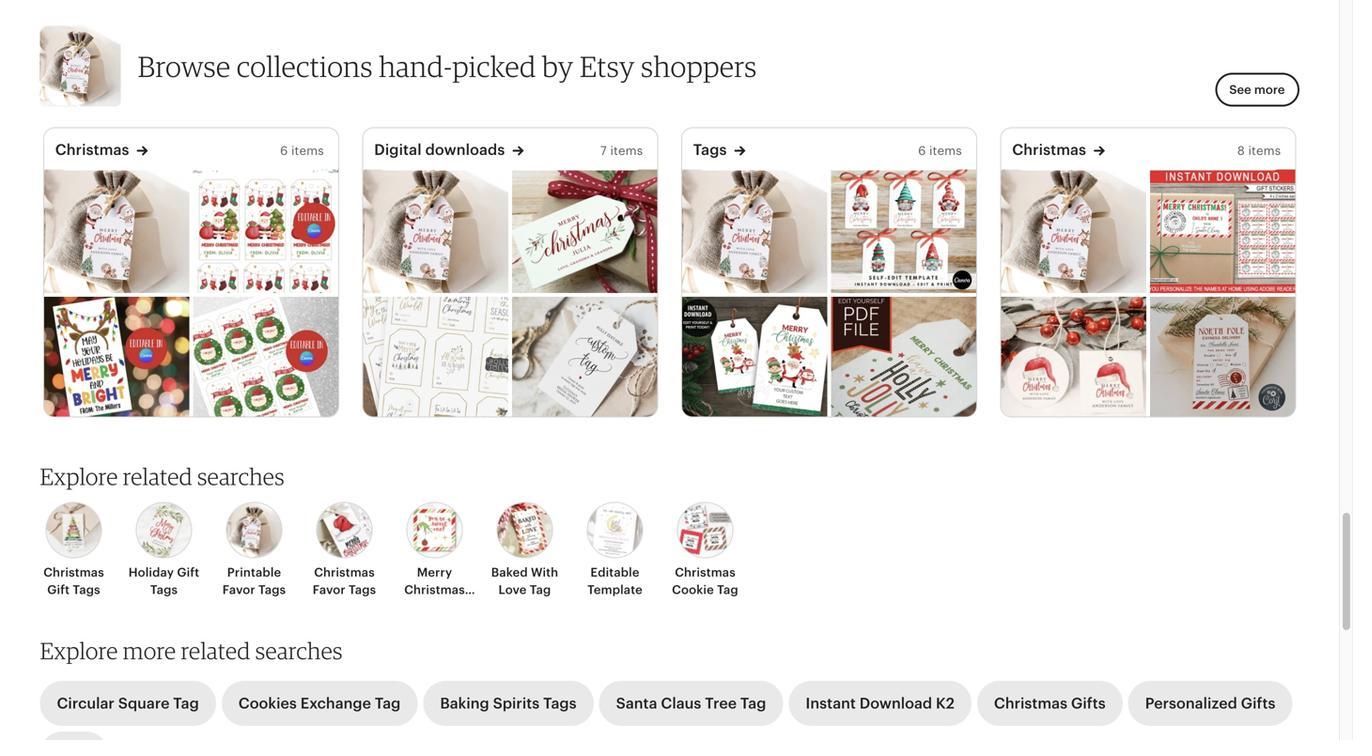 Task type: describe. For each thing, give the bounding box(es) containing it.
claus
[[661, 696, 702, 712]]

christmas gifts link
[[977, 681, 1123, 727]]

explore for explore related searches
[[40, 463, 118, 491]]

etsy
[[580, 49, 635, 84]]

see more link
[[1216, 73, 1300, 107]]

6 items for christmas
[[280, 144, 324, 158]]

holiday gift tags link
[[125, 503, 204, 599]]

items for merry christmas gift tag printable, printable christmas gift tag, holiday party favor tag, editable christmas gift tag download, holiday tag image for christmas gift tag, santa hat gift tag, holiday gift tag, holiday favor tags, christmas tag printable, circular christmas tag download image
[[1249, 144, 1281, 158]]

digital downloads
[[374, 141, 505, 158]]

download
[[860, 696, 933, 712]]

instant download k2
[[806, 696, 955, 712]]

instant download k2 link
[[789, 681, 972, 727]]

downloads
[[425, 141, 505, 158]]

items for merry christmas gift tag printable, printable christmas gift tag, holiday party favor tag, editable christmas gift tag download, holiday tag image corresponding to the printable christmas gift tags gold and black with customizable text image
[[610, 144, 643, 158]]

editable tags instant download, calligraphy, custom tag #wdh070 image
[[512, 297, 657, 421]]

santa claus tree tag link
[[599, 681, 783, 727]]

christmas gift labels template - printable santa's workshop stickers tags - from santa claus - custom - instant download with editable names image
[[1150, 170, 1296, 293]]

holiday
[[129, 566, 174, 580]]

6 for christmas
[[280, 144, 288, 158]]

tags for christmas favor tags
[[349, 583, 376, 597]]

merry christmas tags
[[404, 566, 465, 614]]

christmas inside christmas favor tags
[[314, 566, 375, 580]]

merry christmas gift tag printable, printable christmas gift tag, holiday party favor tag, editable christmas gift tag download, holiday tag image for christmas printable gift tags, editable personalized favor tags template with elf santa, instant download labels for kids school teacher diy image
[[682, 170, 827, 293]]

christmas favor tags link
[[305, 503, 384, 599]]

santa claus tree tag
[[616, 696, 766, 712]]

spirits
[[493, 696, 540, 712]]

christmas gift tags link
[[34, 503, 113, 599]]

circular square tag
[[57, 696, 199, 712]]

tags for christmas gift tags
[[73, 583, 100, 597]]

circular square tag link
[[40, 681, 216, 727]]

gift for christmas gift tags
[[47, 583, 70, 597]]

baked with love tag link
[[486, 503, 564, 599]]

tags for printable favor tags
[[258, 583, 286, 597]]

tag right tree
[[741, 696, 766, 712]]

browse collections hand-picked by etsy shoppers
[[138, 49, 757, 84]]

explore for explore more related searches
[[40, 637, 118, 665]]

items for merry christmas gift tag printable, printable christmas gift tag, holiday party favor tag, editable christmas gift tag download, holiday tag image associated with christmas printable gift tags, editable personalized favor tags template with elf santa, instant download labels for kids school teacher diy image
[[930, 144, 962, 158]]

7 items
[[600, 144, 643, 158]]

baking spirits tags link
[[423, 681, 594, 727]]

personalized gifts link
[[1129, 681, 1293, 727]]

see more
[[1230, 83, 1285, 97]]

santa
[[616, 696, 658, 712]]

k2
[[936, 696, 955, 712]]

searches inside explore related searches region
[[197, 463, 285, 491]]

tag for cookies exchange tag
[[375, 696, 401, 712]]

baked
[[491, 566, 528, 580]]

tags for baking spirits tags
[[543, 696, 577, 712]]

tree
[[705, 696, 737, 712]]

tag for circular square tag
[[173, 696, 199, 712]]

christmas gift tags, holiday label, holiday gift tags, merry & bright, christmas lights, treat bags, reindeer gift tag, classroom favor tag image
[[44, 297, 189, 421]]

tags for merry christmas tags
[[421, 600, 449, 614]]

7
[[600, 144, 607, 158]]

instant
[[806, 696, 856, 712]]

cookies exchange tag link
[[222, 681, 418, 727]]

explore related searches region
[[29, 463, 1311, 633]]

collections
[[237, 49, 373, 84]]

explore related searches
[[40, 463, 285, 491]]

baked with love tag
[[491, 566, 559, 597]]

8 items
[[1238, 144, 1281, 158]]

6 items for tags
[[918, 144, 962, 158]]

cookies
[[239, 696, 297, 712]]

love
[[499, 583, 527, 597]]

christmas favor tags
[[313, 566, 376, 597]]

christmas cookie tag link
[[666, 503, 745, 599]]

circular
[[57, 696, 115, 712]]

gifts for christmas gifts
[[1071, 696, 1106, 712]]

digital
[[374, 141, 422, 158]]

editable
[[591, 566, 640, 580]]

editable template link
[[576, 503, 655, 599]]



Task type: vqa. For each thing, say whether or not it's contained in the screenshot.
Fashion Finds link at the top of the page
no



Task type: locate. For each thing, give the bounding box(es) containing it.
merry christmas gift tag printable, printable christmas gift tag, holiday party favor tag, editable christmas gift tag download, holiday tag image for christmas gift tag, santa hat gift tag, holiday gift tag, holiday favor tags, christmas tag printable, circular christmas tag download image
[[1001, 170, 1147, 293]]

merry christmas gift tag printable, printable christmas gift tag, holiday party favor tag, editable christmas gift tag download, holiday tag image for the printable christmas gift tags gold and black with customizable text image
[[363, 170, 508, 293]]

1 vertical spatial gift
[[47, 583, 70, 597]]

2 gifts from the left
[[1241, 696, 1276, 712]]

items
[[291, 144, 324, 158], [610, 144, 643, 158], [930, 144, 962, 158], [1249, 144, 1281, 158]]

merry christmas gift tag printable, printable christmas gift tag, holiday party favor tag, editable christmas gift tag download, holiday tag image for christmas gift tags, holiday label, holiday gift tags, merry & bright, christmas lights, treat bags, reindeer gift tag, classroom favor tag image
[[44, 170, 189, 293]]

baking
[[440, 696, 489, 712]]

cookie
[[672, 583, 714, 597]]

exchange
[[301, 696, 371, 712]]

more right the see
[[1255, 83, 1285, 97]]

tags inside "merry christmas tags"
[[421, 600, 449, 614]]

1 vertical spatial editable christmas favor tags, holiday classroom gift tags, santa labels, santa favor tags, treat bags, birthday party download printable image
[[193, 297, 338, 421]]

0 vertical spatial explore
[[40, 463, 118, 491]]

favor for printable
[[223, 583, 255, 597]]

holiday gift tags
[[129, 566, 200, 597]]

christmas inside christmas cookie tag
[[675, 566, 736, 580]]

gifts
[[1071, 696, 1106, 712], [1241, 696, 1276, 712]]

2 items from the left
[[610, 144, 643, 158]]

1 vertical spatial explore
[[40, 637, 118, 665]]

1 vertical spatial searches
[[255, 637, 343, 665]]

3 items from the left
[[930, 144, 962, 158]]

tags right spirits
[[543, 696, 577, 712]]

tags left "merry christmas tags"
[[349, 583, 376, 597]]

editable template
[[588, 566, 643, 597]]

1 vertical spatial more
[[123, 637, 176, 665]]

1 horizontal spatial favor
[[313, 583, 346, 597]]

christmas gift tags
[[43, 566, 104, 597]]

gift
[[177, 566, 200, 580], [47, 583, 70, 597]]

christmas gift tag template editable christmas gift tag pdf xmas gift tags xmas tag christmas tag pdf edit yourself tag instant download image
[[831, 297, 976, 421]]

with
[[531, 566, 559, 580]]

more up square
[[123, 637, 176, 665]]

related inside region
[[123, 463, 193, 491]]

tag
[[530, 583, 551, 597], [717, 583, 739, 597], [173, 696, 199, 712], [375, 696, 401, 712], [741, 696, 766, 712]]

north pole express delivery christmas tag template, editable santa gift tags, printable personalized from santa tags, instant download image
[[1150, 297, 1296, 421]]

tag right cookie
[[717, 583, 739, 597]]

6
[[280, 144, 288, 158], [918, 144, 926, 158]]

see
[[1230, 83, 1252, 97]]

tags down merry
[[421, 600, 449, 614]]

items for christmas gift tags, holiday label, holiday gift tags, merry & bright, christmas lights, treat bags, reindeer gift tag, classroom favor tag image merry christmas gift tag printable, printable christmas gift tag, holiday party favor tag, editable christmas gift tag download, holiday tag image
[[291, 144, 324, 158]]

explore inside region
[[40, 463, 118, 491]]

4 items from the left
[[1249, 144, 1281, 158]]

0 vertical spatial related
[[123, 463, 193, 491]]

6 up editable christmas gift tag, holiday gift tag template with cute gnomes, personalized christmas tag 2 x 3.5", edit in canva instant download image
[[918, 144, 926, 158]]

editable christmas favor tags, holiday classroom gift tags, santa labels, santa favor tags, treat bags, birthday party download printable image
[[193, 170, 338, 293], [193, 297, 338, 421]]

1 favor from the left
[[223, 583, 255, 597]]

christmas printable gift tags, editable personalized favor tags template with elf santa, instant download labels for kids school teacher diy image
[[682, 297, 827, 421]]

baking spirits tags
[[440, 696, 577, 712]]

explore up circular
[[40, 637, 118, 665]]

1 6 items from the left
[[280, 144, 324, 158]]

2 6 from the left
[[918, 144, 926, 158]]

0 horizontal spatial gift
[[47, 583, 70, 597]]

6 items
[[280, 144, 324, 158], [918, 144, 962, 158]]

printable favor tags
[[223, 566, 286, 597]]

searches
[[197, 463, 285, 491], [255, 637, 343, 665]]

template
[[588, 583, 643, 597]]

merry
[[417, 566, 452, 580]]

personalized printable christmas gift tags template | watercolor holiday ivy gift tags | edit online in templett - instant download pdf image
[[512, 170, 657, 293]]

1 horizontal spatial 6 items
[[918, 144, 962, 158]]

items right 8
[[1249, 144, 1281, 158]]

gifts for personalized gifts
[[1241, 696, 1276, 712]]

0 vertical spatial gift
[[177, 566, 200, 580]]

tags
[[693, 141, 727, 158], [73, 583, 100, 597], [150, 583, 178, 597], [258, 583, 286, 597], [349, 583, 376, 597], [421, 600, 449, 614], [543, 696, 577, 712]]

tags inside christmas favor tags
[[349, 583, 376, 597]]

favor
[[223, 583, 255, 597], [313, 583, 346, 597]]

tag inside christmas cookie tag
[[717, 583, 739, 597]]

browse
[[138, 49, 231, 84]]

1 items from the left
[[291, 144, 324, 158]]

square
[[118, 696, 170, 712]]

2 editable christmas favor tags, holiday classroom gift tags, santa labels, santa favor tags, treat bags, birthday party download printable image from the top
[[193, 297, 338, 421]]

0 horizontal spatial gifts
[[1071, 696, 1106, 712]]

tags left holiday gift tags
[[73, 583, 100, 597]]

hand-
[[379, 49, 452, 84]]

gift for holiday gift tags
[[177, 566, 200, 580]]

items down collections
[[291, 144, 324, 158]]

3 merry christmas gift tag printable, printable christmas gift tag, holiday party favor tag, editable christmas gift tag download, holiday tag image from the left
[[682, 170, 827, 293]]

2 6 items from the left
[[918, 144, 962, 158]]

printable favor tags link
[[215, 503, 294, 599]]

tags inside holiday gift tags
[[150, 583, 178, 597]]

favor down printable at the bottom left of page
[[223, 583, 255, 597]]

printable
[[227, 566, 281, 580]]

tags for holiday gift tags
[[150, 583, 178, 597]]

0 horizontal spatial 6 items
[[280, 144, 324, 158]]

explore more related searches
[[40, 637, 343, 665]]

more
[[1255, 83, 1285, 97], [123, 637, 176, 665]]

by
[[542, 49, 574, 84]]

0 vertical spatial more
[[1255, 83, 1285, 97]]

0 horizontal spatial more
[[123, 637, 176, 665]]

shoppers
[[641, 49, 757, 84]]

favor for christmas
[[313, 583, 346, 597]]

tag down with
[[530, 583, 551, 597]]

favor right printable favor tags
[[313, 583, 346, 597]]

tag right square
[[173, 696, 199, 712]]

tags inside christmas gift tags
[[73, 583, 100, 597]]

1 explore from the top
[[40, 463, 118, 491]]

related up cookies
[[181, 637, 251, 665]]

tag inside baked with love tag
[[530, 583, 551, 597]]

6 items down collections
[[280, 144, 324, 158]]

tags inside printable favor tags
[[258, 583, 286, 597]]

explore
[[40, 463, 118, 491], [40, 637, 118, 665]]

personalized gifts
[[1146, 696, 1276, 712]]

merry christmas tags link
[[395, 503, 474, 614]]

2 explore from the top
[[40, 637, 118, 665]]

items up editable christmas gift tag, holiday gift tag template with cute gnomes, personalized christmas tag 2 x 3.5", edit in canva instant download image
[[930, 144, 962, 158]]

0 vertical spatial searches
[[197, 463, 285, 491]]

christmas
[[55, 141, 129, 158], [1013, 141, 1087, 158], [43, 566, 104, 580], [314, 566, 375, 580], [675, 566, 736, 580], [404, 583, 465, 597], [994, 696, 1068, 712]]

tags down printable at the bottom left of page
[[258, 583, 286, 597]]

1 merry christmas gift tag printable, printable christmas gift tag, holiday party favor tag, editable christmas gift tag download, holiday tag image from the left
[[44, 170, 189, 293]]

gift inside christmas gift tags
[[47, 583, 70, 597]]

tag right exchange
[[375, 696, 401, 712]]

0 vertical spatial editable christmas favor tags, holiday classroom gift tags, santa labels, santa favor tags, treat bags, birthday party download printable image
[[193, 170, 338, 293]]

1 6 from the left
[[280, 144, 288, 158]]

1 horizontal spatial gift
[[177, 566, 200, 580]]

gift inside holiday gift tags
[[177, 566, 200, 580]]

cookies exchange tag
[[239, 696, 401, 712]]

searches up printable favor tags link
[[197, 463, 285, 491]]

1 horizontal spatial more
[[1255, 83, 1285, 97]]

printable christmas gift tags gold and black with customizable text image
[[363, 297, 508, 421]]

0 horizontal spatial favor
[[223, 583, 255, 597]]

2 favor from the left
[[313, 583, 346, 597]]

1 vertical spatial related
[[181, 637, 251, 665]]

2 merry christmas gift tag printable, printable christmas gift tag, holiday party favor tag, editable christmas gift tag download, holiday tag image from the left
[[363, 170, 508, 293]]

more for see
[[1255, 83, 1285, 97]]

6 for tags
[[918, 144, 926, 158]]

items right 7
[[610, 144, 643, 158]]

more inside the see more link
[[1255, 83, 1285, 97]]

6 down collections
[[280, 144, 288, 158]]

christmas gifts
[[994, 696, 1106, 712]]

1 horizontal spatial gifts
[[1241, 696, 1276, 712]]

personalized
[[1146, 696, 1238, 712]]

6 items up editable christmas gift tag, holiday gift tag template with cute gnomes, personalized christmas tag 2 x 3.5", edit in canva instant download image
[[918, 144, 962, 158]]

tags down holiday
[[150, 583, 178, 597]]

related
[[123, 463, 193, 491], [181, 637, 251, 665]]

picked
[[452, 49, 536, 84]]

1 gifts from the left
[[1071, 696, 1106, 712]]

christmas cookie tag
[[672, 566, 739, 597]]

merry christmas gift tag printable, printable christmas gift tag, holiday party favor tag, editable christmas gift tag download, holiday tag image
[[44, 170, 189, 293], [363, 170, 508, 293], [682, 170, 827, 293], [1001, 170, 1147, 293]]

christmas gift tag, santa hat gift tag, holiday gift tag, holiday favor tags, christmas tag printable, circular christmas tag download image
[[1001, 297, 1147, 421]]

favor inside christmas favor tags
[[313, 583, 346, 597]]

tags down shoppers
[[693, 141, 727, 158]]

1 editable christmas favor tags, holiday classroom gift tags, santa labels, santa favor tags, treat bags, birthday party download printable image from the top
[[193, 170, 338, 293]]

editable christmas gift tag, holiday gift tag template with cute gnomes, personalized christmas tag 2 x 3.5", edit in canva instant download image
[[831, 170, 976, 293]]

searches up cookies exchange tag link
[[255, 637, 343, 665]]

4 merry christmas gift tag printable, printable christmas gift tag, holiday party favor tag, editable christmas gift tag download, holiday tag image from the left
[[1001, 170, 1147, 293]]

more for explore
[[123, 637, 176, 665]]

8
[[1238, 144, 1245, 158]]

related up holiday gift tags 'link'
[[123, 463, 193, 491]]

explore up christmas gift tags link
[[40, 463, 118, 491]]

1 horizontal spatial 6
[[918, 144, 926, 158]]

0 horizontal spatial 6
[[280, 144, 288, 158]]

tag for christmas cookie tag
[[717, 583, 739, 597]]

favor inside printable favor tags
[[223, 583, 255, 597]]



